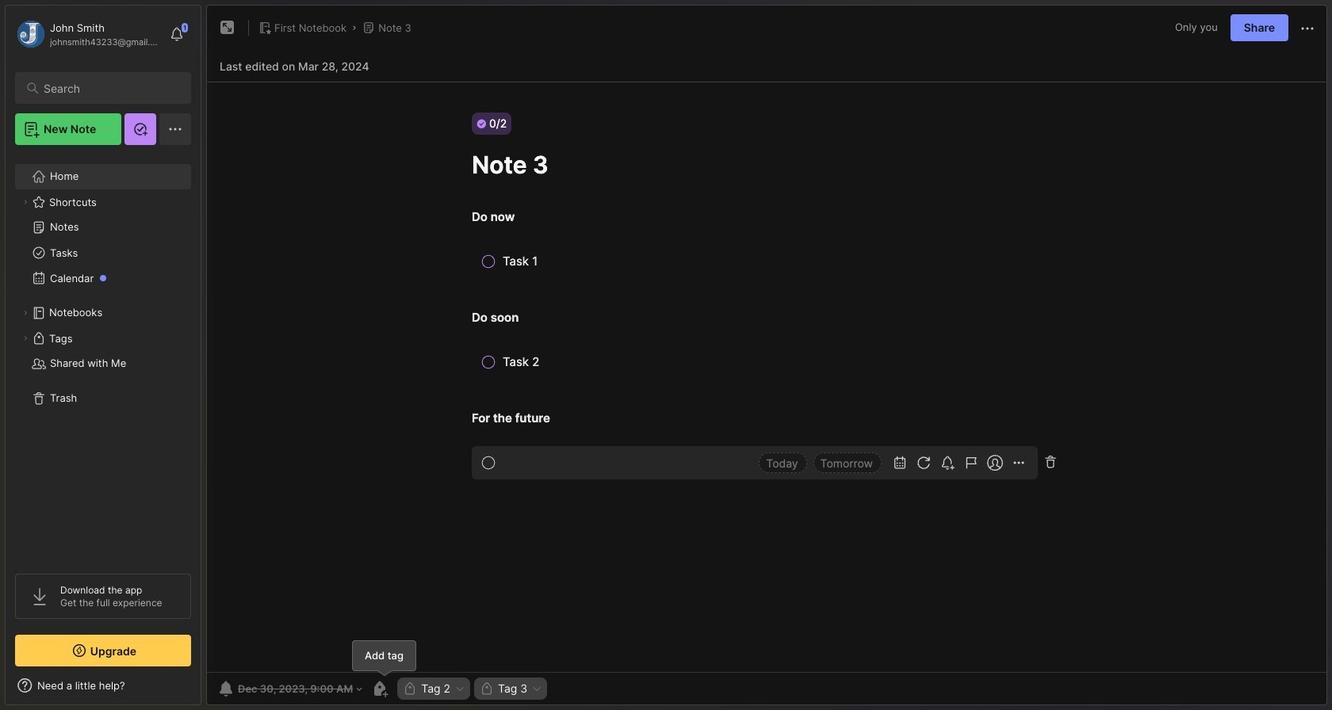 Task type: vqa. For each thing, say whether or not it's contained in the screenshot.
More actions field
yes



Task type: locate. For each thing, give the bounding box(es) containing it.
None search field
[[44, 78, 177, 98]]

click to collapse image
[[200, 681, 212, 700]]

expand tags image
[[21, 334, 30, 343]]

Search text field
[[44, 81, 177, 96]]

tree
[[6, 155, 201, 560]]

Edit reminder field
[[215, 678, 364, 700]]

tooltip
[[352, 640, 416, 677]]

main element
[[0, 0, 206, 710]]

more actions image
[[1298, 19, 1317, 38]]

tree inside main element
[[6, 155, 201, 560]]

expand notebooks image
[[21, 308, 30, 318]]

add tag image
[[370, 679, 389, 699]]

Tag 2 Tag actions field
[[450, 683, 465, 695]]

none search field inside main element
[[44, 78, 177, 98]]



Task type: describe. For each thing, give the bounding box(es) containing it.
Tag 3 Tag actions field
[[527, 683, 542, 695]]

More actions field
[[1298, 18, 1317, 38]]

WHAT'S NEW field
[[6, 673, 201, 699]]

Note Editor text field
[[207, 82, 1326, 672]]

Account field
[[15, 18, 162, 50]]

expand note image
[[218, 18, 237, 37]]

note window element
[[206, 5, 1327, 710]]



